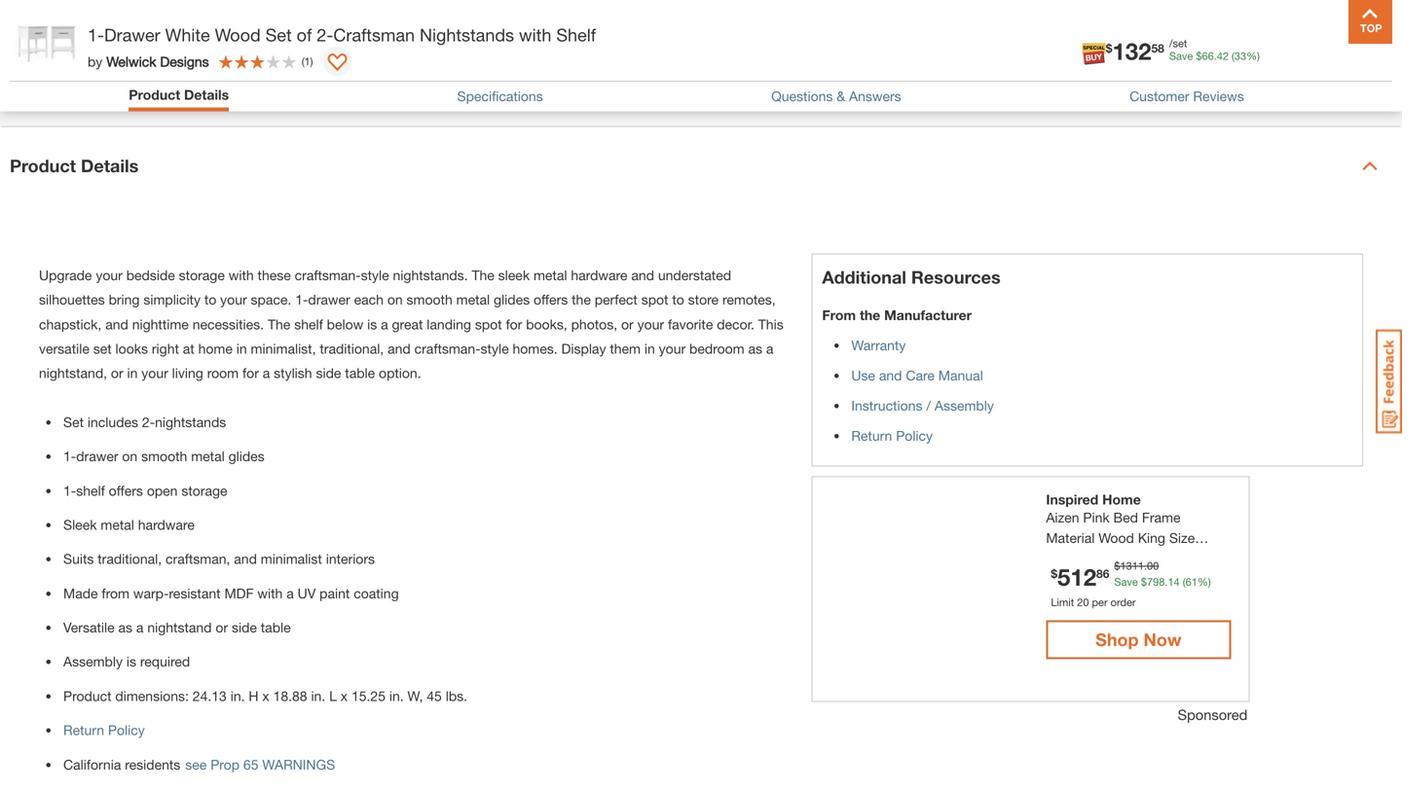 Task type: locate. For each thing, give the bounding box(es) containing it.
and up the perfect
[[631, 267, 654, 283]]

1 vertical spatial glides
[[228, 448, 265, 464]]

1 vertical spatial spot
[[475, 316, 502, 332]]

and
[[631, 267, 654, 283], [105, 316, 128, 332], [388, 341, 411, 357], [879, 367, 902, 384], [234, 551, 257, 567]]

in.
[[230, 688, 245, 704], [311, 688, 325, 704], [389, 688, 404, 704]]

from
[[822, 307, 856, 323]]

policy down instructions / assembly link
[[896, 428, 933, 444]]

easy
[[944, 57, 983, 78]]

questions & answers button
[[771, 88, 901, 104], [771, 88, 901, 104]]

warranty
[[851, 337, 906, 353]]

on down 'set includes 2-nightstands'
[[122, 448, 138, 464]]

return policy link down instructions
[[851, 428, 933, 444]]

1 vertical spatial product details
[[10, 155, 139, 176]]

0 vertical spatial storage
[[179, 267, 225, 283]]

photos,
[[571, 316, 617, 332]]

2 horizontal spatial .
[[1214, 50, 1217, 62]]

storage right open
[[181, 483, 227, 499]]

1 horizontal spatial wood
[[1099, 530, 1134, 546]]

0 vertical spatial .
[[1214, 50, 1217, 62]]

1 vertical spatial save
[[1114, 576, 1138, 588]]

0 vertical spatial side
[[316, 365, 341, 381]]

1 vertical spatial craftsman-
[[414, 341, 481, 357]]

mdf
[[224, 586, 254, 602]]

details
[[184, 87, 229, 103], [81, 155, 139, 176]]

at
[[183, 341, 194, 357]]

wood
[[215, 24, 261, 45], [1099, 530, 1134, 546]]

0 vertical spatial shelf
[[294, 316, 323, 332]]

45
[[427, 688, 442, 704]]

nightstand,
[[39, 365, 107, 381]]

great
[[392, 316, 423, 332]]

save down 1311
[[1114, 576, 1138, 588]]

of up ( 1 )
[[297, 24, 312, 45]]

%) right 14
[[1197, 576, 1211, 588]]

0 horizontal spatial spot
[[475, 316, 502, 332]]

0 horizontal spatial x
[[262, 688, 269, 704]]

0 horizontal spatial in.
[[230, 688, 245, 704]]

spot right the perfect
[[641, 292, 668, 308]]

the right from at the right of page
[[860, 307, 880, 323]]

the up minimalist,
[[268, 316, 290, 332]]

. right velvet at the right
[[1165, 576, 1168, 588]]

your down favorite
[[659, 341, 686, 357]]

for right room
[[242, 365, 259, 381]]

hardware down open
[[138, 517, 195, 533]]

2 horizontal spatial in.
[[389, 688, 404, 704]]

icon image
[[839, 66, 870, 90]]

or down looks at top left
[[111, 365, 123, 381]]

welwick
[[106, 53, 156, 69]]

with left shelf
[[519, 24, 551, 45]]

item
[[955, 83, 981, 99]]

1 to from the left
[[204, 292, 216, 308]]

side right stylish
[[316, 365, 341, 381]]

to left store
[[672, 292, 684, 308]]

drawer down "includes"
[[76, 448, 118, 464]]

on right each
[[387, 292, 403, 308]]

versatile as a nightstand or side table
[[63, 620, 291, 636]]

side down mdf
[[232, 620, 257, 636]]

shelf up sleek
[[76, 483, 105, 499]]

18.88
[[273, 688, 307, 704]]

bedroom
[[689, 341, 744, 357]]

storage up simplicity
[[179, 267, 225, 283]]

smooth
[[407, 292, 453, 308], [141, 448, 187, 464]]

1 horizontal spatial is
[[367, 316, 377, 332]]

0 horizontal spatial traditional,
[[98, 551, 162, 567]]

66
[[1202, 50, 1214, 62]]

in. left w,
[[389, 688, 404, 704]]

smooth down nightstands.
[[407, 292, 453, 308]]

craftsman- up each
[[295, 267, 361, 283]]

traditional,
[[320, 341, 384, 357], [98, 551, 162, 567]]

style left homes.
[[481, 341, 509, 357]]

33
[[1235, 50, 1246, 62]]

0 vertical spatial &
[[927, 57, 939, 78]]

storage
[[179, 267, 225, 283], [181, 483, 227, 499]]

1 vertical spatial style
[[481, 341, 509, 357]]

assembly down manual
[[935, 398, 994, 414]]

$
[[1106, 41, 1112, 55], [1196, 50, 1202, 62], [1114, 560, 1120, 572], [1051, 567, 1057, 581], [1141, 576, 1147, 588]]

a
[[381, 316, 388, 332], [766, 341, 773, 357], [263, 365, 270, 381], [286, 586, 294, 602], [136, 620, 144, 636]]

1 vertical spatial %)
[[1197, 576, 1211, 588]]

1- inside upgrade your bedside storage with these craftsman-style nightstands. the sleek metal hardware and understated silhouettes bring simplicity to your space. 1-drawer each on smooth metal glides offers the perfect spot to store remotes, chapstick, and nighttime necessities. the shelf below is a great landing spot for books, photos, or your favorite decor. this versatile set looks right at home in minimalist, traditional, and craftsman-style homes. display them in your bedroom as a nightstand, or in your living room for a stylish side table option.
[[295, 292, 308, 308]]

includes
[[88, 414, 138, 430]]

. up 798
[[1144, 560, 1147, 572]]

0 vertical spatial offers
[[534, 292, 568, 308]]

caret image
[[1362, 158, 1378, 174]]

1 vertical spatial of
[[1078, 83, 1090, 99]]

1 horizontal spatial save
[[1169, 50, 1193, 62]]

& left answers
[[837, 88, 845, 104]]

(
[[1232, 50, 1235, 62], [302, 55, 304, 68], [1183, 576, 1186, 588]]

1 horizontal spatial %)
[[1246, 50, 1260, 62]]

nightstands
[[420, 24, 514, 45]]

0 horizontal spatial hardware
[[138, 517, 195, 533]]

1 horizontal spatial drawer
[[308, 292, 350, 308]]

hardware inside upgrade your bedside storage with these craftsman-style nightstands. the sleek metal hardware and understated silhouettes bring simplicity to your space. 1-drawer each on smooth metal glides offers the perfect spot to store remotes, chapstick, and nighttime necessities. the shelf below is a great landing spot for books, photos, or your favorite decor. this versatile set looks right at home in minimalist, traditional, and craftsman-style homes. display them in your bedroom as a nightstand, or in your living room for a stylish side table option.
[[571, 267, 627, 283]]

0 vertical spatial save
[[1169, 50, 1193, 62]]

1 horizontal spatial in
[[236, 341, 247, 357]]

save inside /set save $ 66 . 42 ( 33 %)
[[1169, 50, 1193, 62]]

0 horizontal spatial wood
[[215, 24, 261, 45]]

1 horizontal spatial return policy link
[[851, 428, 933, 444]]

product image image
[[15, 10, 78, 73]]

smooth up open
[[141, 448, 187, 464]]

style up each
[[361, 267, 389, 283]]

craftsman- down landing
[[414, 341, 481, 357]]

1 horizontal spatial offers
[[534, 292, 568, 308]]

1 vertical spatial assembly
[[63, 654, 123, 670]]

offers up sleek metal hardware
[[109, 483, 143, 499]]

hardware up the perfect
[[571, 267, 627, 283]]

glides down room
[[228, 448, 265, 464]]

0 vertical spatial return policy
[[851, 428, 933, 444]]

traditional, down 'below'
[[320, 341, 384, 357]]

the up photos,
[[572, 292, 591, 308]]

1 vertical spatial set
[[63, 414, 84, 430]]

policy down dimensions:
[[108, 723, 145, 739]]

the inside upgrade your bedside storage with these craftsman-style nightstands. the sleek metal hardware and understated silhouettes bring simplicity to your space. 1-drawer each on smooth metal glides offers the perfect spot to store remotes, chapstick, and nighttime necessities. the shelf below is a great landing spot for books, photos, or your favorite decor. this versatile set looks right at home in minimalist, traditional, and craftsman-style homes. display them in your bedroom as a nightstand, or in your living room for a stylish side table option.
[[572, 292, 591, 308]]

offers
[[534, 292, 568, 308], [109, 483, 143, 499]]

2 vertical spatial .
[[1165, 576, 1168, 588]]

0 vertical spatial spot
[[641, 292, 668, 308]]

0 horizontal spatial craftsman-
[[295, 267, 361, 283]]

shop now button
[[1046, 621, 1231, 660]]

1 vertical spatial shelf
[[76, 483, 105, 499]]

of down store
[[1078, 83, 1090, 99]]

return policy down instructions
[[851, 428, 933, 444]]

0 vertical spatial style
[[361, 267, 389, 283]]

& for questions
[[837, 88, 845, 104]]

2 horizontal spatial (
[[1232, 50, 1235, 62]]

%) inside $ 512 86 $ 1311 . 00 save $ 798 . 14 ( 61 %) limit 20 per order
[[1197, 576, 1211, 588]]

use and care manual link
[[851, 367, 983, 384]]

x
[[262, 688, 269, 704], [341, 688, 348, 704]]

in. left the h
[[230, 688, 245, 704]]

hardware
[[571, 267, 627, 283], [138, 517, 195, 533]]

traditional, down sleek metal hardware
[[98, 551, 162, 567]]

0 vertical spatial as
[[748, 341, 762, 357]]

. left 33
[[1214, 50, 1217, 62]]

side inside upgrade your bedside storage with these craftsman-style nightstands. the sleek metal hardware and understated silhouettes bring simplicity to your space. 1-drawer each on smooth metal glides offers the perfect spot to store remotes, chapstick, and nighttime necessities. the shelf below is a great landing spot for books, photos, or your favorite decor. this versatile set looks right at home in minimalist, traditional, and craftsman-style homes. display them in your bedroom as a nightstand, or in your living room for a stylish side table option.
[[316, 365, 341, 381]]

$ left 42
[[1196, 50, 1202, 62]]

the
[[572, 292, 591, 308], [860, 307, 880, 323]]

a left uv
[[286, 586, 294, 602]]

0 vertical spatial the
[[472, 267, 494, 283]]

2 horizontal spatial in
[[644, 341, 655, 357]]

1 horizontal spatial glides
[[494, 292, 530, 308]]

bed up the 86
[[1101, 550, 1126, 567]]

minimalist
[[261, 551, 322, 567]]

spot right landing
[[475, 316, 502, 332]]

0 vertical spatial product details
[[129, 87, 229, 103]]

0 horizontal spatial table
[[261, 620, 291, 636]]

wood right the white
[[215, 24, 261, 45]]

as up assembly is required
[[118, 620, 132, 636]]

answers
[[849, 88, 901, 104]]

( left )
[[302, 55, 304, 68]]

1 horizontal spatial on
[[387, 292, 403, 308]]

residents
[[125, 757, 180, 773]]

as down this
[[748, 341, 762, 357]]

is down each
[[367, 316, 377, 332]]

resistant
[[169, 586, 221, 602]]

512
[[1057, 563, 1096, 591]]

looks
[[115, 341, 148, 357]]

return policy up california
[[63, 723, 145, 739]]

wood inside inspired home aizen pink bed frame material wood king size platform bed with upholstered velvet features
[[1099, 530, 1134, 546]]

0 horizontal spatial style
[[361, 267, 389, 283]]

returns
[[988, 57, 1055, 78]]

glides
[[494, 292, 530, 308], [228, 448, 265, 464]]

1 vertical spatial drawer
[[76, 448, 118, 464]]

in right 'home'
[[236, 341, 247, 357]]

1 vertical spatial &
[[837, 88, 845, 104]]

1 horizontal spatial &
[[927, 57, 939, 78]]

return down instructions
[[851, 428, 892, 444]]

x right the h
[[262, 688, 269, 704]]

0 vertical spatial product
[[129, 87, 180, 103]]

to up necessities. at the left top of the page
[[204, 292, 216, 308]]

white
[[165, 24, 210, 45]]

drawer up 'below'
[[308, 292, 350, 308]]

and down bring
[[105, 316, 128, 332]]

home
[[1102, 492, 1141, 508]]

product
[[129, 87, 180, 103], [10, 155, 76, 176], [63, 688, 112, 704]]

20
[[1077, 596, 1089, 609]]

1 horizontal spatial craftsman-
[[414, 341, 481, 357]]

%) right 42
[[1246, 50, 1260, 62]]

return
[[885, 83, 926, 99], [1194, 83, 1235, 99], [851, 428, 892, 444], [63, 723, 104, 739]]

1 horizontal spatial (
[[1183, 576, 1186, 588]]

86
[[1096, 567, 1109, 581]]

interiors
[[326, 551, 375, 567]]

1 horizontal spatial set
[[265, 24, 292, 45]]

upgrade
[[39, 267, 92, 283]]

with up velvet at the right
[[1130, 550, 1155, 567]]

0 horizontal spatial save
[[1114, 576, 1138, 588]]

0 horizontal spatial the
[[572, 292, 591, 308]]

0 horizontal spatial of
[[297, 24, 312, 45]]

1 vertical spatial smooth
[[141, 448, 187, 464]]

remotes,
[[722, 292, 776, 308]]

1 vertical spatial the
[[268, 316, 290, 332]]

offers up books,
[[534, 292, 568, 308]]

with inside upgrade your bedside storage with these craftsman-style nightstands. the sleek metal hardware and understated silhouettes bring simplicity to your space. 1-drawer each on smooth metal glides offers the perfect spot to store remotes, chapstick, and nighttime necessities. the shelf below is a great landing spot for books, photos, or your favorite decor. this versatile set looks right at home in minimalist, traditional, and craftsman-style homes. display them in your bedroom as a nightstand, or in your living room for a stylish side table option.
[[229, 267, 254, 283]]

return up california
[[63, 723, 104, 739]]

$ 512 86 $ 1311 . 00 save $ 798 . 14 ( 61 %) limit 20 per order
[[1051, 560, 1211, 609]]

product details
[[129, 87, 229, 103], [10, 155, 139, 176]]

see
[[185, 757, 207, 773]]

table left option.
[[345, 365, 375, 381]]

necessities.
[[192, 316, 264, 332]]

return down 66
[[1194, 83, 1235, 99]]

bed
[[1113, 510, 1138, 526], [1101, 550, 1126, 567]]

table down the made from warp-resistant mdf with a uv paint coating
[[261, 620, 291, 636]]

shelf
[[556, 24, 596, 45]]

& for free
[[927, 57, 939, 78]]

0 vertical spatial return policy link
[[851, 428, 933, 444]]

0 vertical spatial is
[[367, 316, 377, 332]]

your up necessities. at the left top of the page
[[220, 292, 247, 308]]

1 horizontal spatial x
[[341, 688, 348, 704]]

2-
[[317, 24, 333, 45], [142, 414, 155, 430]]

1 horizontal spatial in.
[[311, 688, 325, 704]]

58
[[1151, 41, 1164, 55]]

1 horizontal spatial as
[[748, 341, 762, 357]]

( right 42
[[1232, 50, 1235, 62]]

in. left l
[[311, 688, 325, 704]]

1 horizontal spatial table
[[345, 365, 375, 381]]

1 vertical spatial is
[[126, 654, 136, 670]]

0 vertical spatial table
[[345, 365, 375, 381]]

reviews
[[1193, 88, 1244, 104]]

for up homes.
[[506, 316, 522, 332]]

inspired home aizen pink bed frame material wood king size platform bed with upholstered velvet features
[[1046, 492, 1217, 587]]

l
[[329, 688, 337, 704]]

0 vertical spatial drawer
[[308, 292, 350, 308]]

$ inside /set save $ 66 . 42 ( 33 %)
[[1196, 50, 1202, 62]]

a left stylish
[[263, 365, 270, 381]]

2- right "includes"
[[142, 414, 155, 430]]

1 horizontal spatial of
[[1078, 83, 1090, 99]]

0 horizontal spatial %)
[[1197, 576, 1211, 588]]

and up mdf
[[234, 551, 257, 567]]

with right mdf
[[257, 586, 283, 602]]

0 horizontal spatial details
[[81, 155, 139, 176]]

)
[[310, 55, 313, 68]]

questions & answers
[[771, 88, 901, 104]]

1 vertical spatial return policy
[[63, 723, 145, 739]]

the left sleek
[[472, 267, 494, 283]]

style
[[361, 267, 389, 283], [481, 341, 509, 357]]

0 horizontal spatial return policy link
[[63, 723, 145, 739]]

drawer
[[308, 292, 350, 308], [76, 448, 118, 464]]

is inside upgrade your bedside storage with these craftsman-style nightstands. the sleek metal hardware and understated silhouettes bring simplicity to your space. 1-drawer each on smooth metal glides offers the perfect spot to store remotes, chapstick, and nighttime necessities. the shelf below is a great landing spot for books, photos, or your favorite decor. this versatile set looks right at home in minimalist, traditional, and craftsman-style homes. display them in your bedroom as a nightstand, or in your living room for a stylish side table option.
[[367, 316, 377, 332]]

save inside $ 512 86 $ 1311 . 00 save $ 798 . 14 ( 61 %) limit 20 per order
[[1114, 576, 1138, 588]]

glides down sleek
[[494, 292, 530, 308]]

velvet
[[1124, 571, 1161, 587]]

with inside inspired home aizen pink bed frame material wood king size platform bed with upholstered velvet features
[[1130, 550, 1155, 567]]

1 horizontal spatial return policy
[[851, 428, 933, 444]]

1311
[[1120, 560, 1144, 572]]

1 horizontal spatial policy
[[896, 428, 933, 444]]

feedback link image
[[1376, 329, 1402, 434]]

bedside
[[126, 267, 175, 283]]

return policy link up california
[[63, 723, 145, 739]]

is
[[367, 316, 377, 332], [126, 654, 136, 670]]

sleek
[[63, 517, 97, 533]]

or up them on the left
[[621, 316, 634, 332]]

( right 14
[[1183, 576, 1186, 588]]

read return policy link
[[1159, 81, 1276, 102]]

with left the these
[[229, 267, 254, 283]]

0 vertical spatial bed
[[1113, 510, 1138, 526]]

customer
[[1130, 88, 1189, 104]]

or
[[1130, 57, 1147, 78], [621, 316, 634, 332], [111, 365, 123, 381], [216, 620, 228, 636]]

wood down pink
[[1099, 530, 1134, 546]]

instructions / assembly link
[[851, 398, 994, 414]]

1 vertical spatial side
[[232, 620, 257, 636]]

policy down 33
[[1239, 83, 1276, 99]]

is left "required"
[[126, 654, 136, 670]]

within
[[985, 83, 1021, 99]]

0 horizontal spatial (
[[302, 55, 304, 68]]

& up "this"
[[927, 57, 939, 78]]

x right l
[[341, 688, 348, 704]]



Task type: vqa. For each thing, say whether or not it's contained in the screenshot.
designs
yes



Task type: describe. For each thing, give the bounding box(es) containing it.
your down right
[[141, 365, 168, 381]]

assembly is required
[[63, 654, 190, 670]]

0 vertical spatial craftsman-
[[295, 267, 361, 283]]

0 horizontal spatial is
[[126, 654, 136, 670]]

drawer
[[104, 24, 160, 45]]

0 horizontal spatial drawer
[[76, 448, 118, 464]]

made
[[63, 586, 98, 602]]

homes.
[[513, 341, 558, 357]]

uv
[[298, 586, 316, 602]]

1 vertical spatial traditional,
[[98, 551, 162, 567]]

as inside upgrade your bedside storage with these craftsman-style nightstands. the sleek metal hardware and understated silhouettes bring simplicity to your space. 1-drawer each on smooth metal glides offers the perfect spot to store remotes, chapstick, and nighttime necessities. the shelf below is a great landing spot for books, photos, or your favorite decor. this versatile set looks right at home in minimalist, traditional, and craftsman-style homes. display them in your bedroom as a nightstand, or in your living room for a stylish side table option.
[[748, 341, 762, 357]]

a left great
[[381, 316, 388, 332]]

open
[[147, 483, 178, 499]]

1- for 1-shelf offers open storage
[[63, 483, 76, 499]]

0 vertical spatial details
[[184, 87, 229, 103]]

smooth inside upgrade your bedside storage with these craftsman-style nightstands. the sleek metal hardware and understated silhouettes bring simplicity to your space. 1-drawer each on smooth metal glides offers the perfect spot to store remotes, chapstick, and nighttime necessities. the shelf below is a great landing spot for books, photos, or your favorite decor. this versatile set looks right at home in minimalist, traditional, and craftsman-style homes. display them in your bedroom as a nightstand, or in your living room for a stylish side table option.
[[407, 292, 453, 308]]

1 horizontal spatial style
[[481, 341, 509, 357]]

warp-
[[133, 586, 169, 602]]

2 to from the left
[[672, 292, 684, 308]]

0 vertical spatial set
[[265, 24, 292, 45]]

care
[[906, 367, 935, 384]]

$ down platform
[[1051, 567, 1057, 581]]

0 horizontal spatial glides
[[228, 448, 265, 464]]

1 vertical spatial 2-
[[142, 414, 155, 430]]

made from warp-resistant mdf with a uv paint coating
[[63, 586, 399, 602]]

/set save $ 66 . 42 ( 33 %)
[[1169, 37, 1260, 62]]

a down this
[[766, 341, 773, 357]]

glides inside upgrade your bedside storage with these craftsman-style nightstands. the sleek metal hardware and understated silhouettes bring simplicity to your space. 1-drawer each on smooth metal glides offers the perfect spot to store remotes, chapstick, and nighttime necessities. the shelf below is a great landing spot for books, photos, or your favorite decor. this versatile set looks right at home in minimalist, traditional, and craftsman-style homes. display them in your bedroom as a nightstand, or in your living room for a stylish side table option.
[[494, 292, 530, 308]]

0 horizontal spatial the
[[268, 316, 290, 332]]

/
[[926, 398, 931, 414]]

your up them on the left
[[637, 316, 664, 332]]

1 vertical spatial on
[[122, 448, 138, 464]]

display image
[[328, 54, 347, 73]]

set includes 2-nightstands
[[63, 414, 226, 430]]

1 vertical spatial bed
[[1101, 550, 1126, 567]]

suits
[[63, 551, 94, 567]]

0 horizontal spatial for
[[242, 365, 259, 381]]

below
[[327, 316, 363, 332]]

option.
[[379, 365, 421, 381]]

1-drawer on smooth metal glides
[[63, 448, 265, 464]]

$ down 1311
[[1141, 576, 1147, 588]]

offers inside upgrade your bedside storage with these craftsman-style nightstands. the sleek metal hardware and understated silhouettes bring simplicity to your space. 1-drawer each on smooth metal glides offers the perfect spot to store remotes, chapstick, and nighttime necessities. the shelf below is a great landing spot for books, photos, or your favorite decor. this versatile set looks right at home in minimalist, traditional, and craftsman-style homes. display them in your bedroom as a nightstand, or in your living room for a stylish side table option.
[[534, 292, 568, 308]]

pink
[[1083, 510, 1110, 526]]

upgrade your bedside storage with these craftsman-style nightstands. the sleek metal hardware and understated silhouettes bring simplicity to your space. 1-drawer each on smooth metal glides offers the perfect spot to store remotes, chapstick, and nighttime necessities. the shelf below is a great landing spot for books, photos, or your favorite decor. this versatile set looks right at home in minimalist, traditional, and craftsman-style homes. display them in your bedroom as a nightstand, or in your living room for a stylish side table option.
[[39, 267, 784, 381]]

store
[[1080, 57, 1125, 78]]

set
[[93, 341, 112, 357]]

traditional, inside upgrade your bedside storage with these craftsman-style nightstands. the sleek metal hardware and understated silhouettes bring simplicity to your space. 1-drawer each on smooth metal glides offers the perfect spot to store remotes, chapstick, and nighttime necessities. the shelf below is a great landing spot for books, photos, or your favorite decor. this versatile set looks right at home in minimalist, traditional, and craftsman-style homes. display them in your bedroom as a nightstand, or in your living room for a stylish side table option.
[[320, 341, 384, 357]]

. inside /set save $ 66 . 42 ( 33 %)
[[1214, 50, 1217, 62]]

1 vertical spatial storage
[[181, 483, 227, 499]]

$ 132 58
[[1106, 37, 1164, 65]]

manual
[[938, 367, 983, 384]]

1 x from the left
[[262, 688, 269, 704]]

1 vertical spatial return policy link
[[63, 723, 145, 739]]

1 horizontal spatial the
[[472, 267, 494, 283]]

h
[[249, 688, 259, 704]]

size
[[1169, 530, 1195, 546]]

coating
[[354, 586, 399, 602]]

each
[[354, 292, 384, 308]]

sleek metal hardware
[[63, 517, 195, 533]]

a down warp-
[[136, 620, 144, 636]]

simplicity
[[143, 292, 201, 308]]

warnings
[[262, 757, 335, 773]]

or up purchase.
[[1130, 57, 1147, 78]]

table inside upgrade your bedside storage with these craftsman-style nightstands. the sleek metal hardware and understated silhouettes bring simplicity to your space. 1-drawer each on smooth metal glides offers the perfect spot to store remotes, chapstick, and nighttime necessities. the shelf below is a great landing spot for books, photos, or your favorite decor. this versatile set looks right at home in minimalist, traditional, and craftsman-style homes. display them in your bedroom as a nightstand, or in your living room for a stylish side table option.
[[345, 365, 375, 381]]

1 vertical spatial .
[[1144, 560, 1147, 572]]

free & easy returns in store or online
[[885, 57, 1205, 78]]

1 horizontal spatial the
[[860, 307, 880, 323]]

1 vertical spatial product
[[10, 155, 76, 176]]

$ inside the $ 132 58
[[1106, 41, 1112, 55]]

features
[[1164, 571, 1217, 587]]

display
[[561, 341, 606, 357]]

0 horizontal spatial set
[[63, 414, 84, 430]]

( 1 )
[[302, 55, 313, 68]]

1 vertical spatial policy
[[896, 428, 933, 444]]

2 vertical spatial product
[[63, 688, 112, 704]]

now
[[1144, 629, 1182, 650]]

shop
[[1096, 629, 1139, 650]]

them
[[610, 341, 641, 357]]

1-shelf offers open storage
[[63, 483, 227, 499]]

landing
[[427, 316, 471, 332]]

( inside $ 512 86 $ 1311 . 00 save $ 798 . 14 ( 61 %) limit 20 per order
[[1183, 576, 1186, 588]]

0 horizontal spatial in
[[127, 365, 138, 381]]

bring
[[109, 292, 140, 308]]

2 horizontal spatial policy
[[1239, 83, 1276, 99]]

132
[[1112, 37, 1151, 65]]

1 vertical spatial hardware
[[138, 517, 195, 533]]

( inside /set save $ 66 . 42 ( 33 %)
[[1232, 50, 1235, 62]]

storage inside upgrade your bedside storage with these craftsman-style nightstands. the sleek metal hardware and understated silhouettes bring simplicity to your space. 1-drawer each on smooth metal glides offers the perfect spot to store remotes, chapstick, and nighttime necessities. the shelf below is a great landing spot for books, photos, or your favorite decor. this versatile set looks right at home in minimalist, traditional, and craftsman-style homes. display them in your bedroom as a nightstand, or in your living room for a stylish side table option.
[[179, 267, 225, 283]]

your up bring
[[96, 267, 123, 283]]

questions
[[771, 88, 833, 104]]

customer reviews
[[1130, 88, 1244, 104]]

%) inside /set save $ 66 . 42 ( 33 %)
[[1246, 50, 1260, 62]]

1- for 1-drawer on smooth metal glides
[[63, 448, 76, 464]]

1 horizontal spatial spot
[[641, 292, 668, 308]]

0 horizontal spatial as
[[118, 620, 132, 636]]

1- for 1-drawer white wood set of 2-craftsman nightstands with shelf
[[88, 24, 104, 45]]

instructions
[[851, 398, 923, 414]]

2 in. from the left
[[311, 688, 325, 704]]

instructions / assembly
[[851, 398, 994, 414]]

0 horizontal spatial smooth
[[141, 448, 187, 464]]

0 horizontal spatial shelf
[[76, 483, 105, 499]]

king
[[1138, 530, 1165, 546]]

1 in. from the left
[[230, 688, 245, 704]]

return down free
[[885, 83, 926, 99]]

or down the made from warp-resistant mdf with a uv paint coating
[[216, 620, 228, 636]]

798
[[1147, 576, 1165, 588]]

by welwick designs
[[88, 53, 209, 69]]

0 horizontal spatial side
[[232, 620, 257, 636]]

nightstand
[[147, 620, 212, 636]]

understated
[[658, 267, 731, 283]]

from the manufacturer
[[822, 307, 972, 323]]

15.25
[[351, 688, 386, 704]]

nightstands
[[155, 414, 226, 430]]

0 horizontal spatial assembly
[[63, 654, 123, 670]]

0 horizontal spatial return policy
[[63, 723, 145, 739]]

0 vertical spatial 2-
[[317, 24, 333, 45]]

shelf inside upgrade your bedside storage with these craftsman-style nightstands. the sleek metal hardware and understated silhouettes bring simplicity to your space. 1-drawer each on smooth metal glides offers the perfect spot to store remotes, chapstick, and nighttime necessities. the shelf below is a great landing spot for books, photos, or your favorite decor. this versatile set looks right at home in minimalist, traditional, and craftsman-style homes. display them in your bedroom as a nightstand, or in your living room for a stylish side table option.
[[294, 316, 323, 332]]

1 horizontal spatial .
[[1165, 576, 1168, 588]]

and right use
[[879, 367, 902, 384]]

specifications
[[457, 88, 543, 104]]

platform
[[1046, 550, 1098, 567]]

lbs.
[[446, 688, 467, 704]]

inspired
[[1046, 492, 1099, 508]]

on inside upgrade your bedside storage with these craftsman-style nightstands. the sleek metal hardware and understated silhouettes bring simplicity to your space. 1-drawer each on smooth metal glides offers the perfect spot to store remotes, chapstick, and nighttime necessities. the shelf below is a great landing spot for books, photos, or your favorite decor. this versatile set looks right at home in minimalist, traditional, and craftsman-style homes. display them in your bedroom as a nightstand, or in your living room for a stylish side table option.
[[387, 292, 403, 308]]

0 horizontal spatial policy
[[108, 723, 145, 739]]

craftsman
[[333, 24, 415, 45]]

right
[[152, 341, 179, 357]]

versatile
[[39, 341, 89, 357]]

perfect
[[595, 292, 638, 308]]

california residents see prop 65 warnings
[[63, 757, 335, 773]]

nighttime
[[132, 316, 189, 332]]

decor.
[[717, 316, 754, 332]]

chapstick,
[[39, 316, 102, 332]]

0 horizontal spatial offers
[[109, 483, 143, 499]]

return this item within
[[885, 83, 1025, 99]]

use
[[851, 367, 875, 384]]

books,
[[526, 316, 567, 332]]

favorite
[[668, 316, 713, 332]]

2 x from the left
[[341, 688, 348, 704]]

drawer inside upgrade your bedside storage with these craftsman-style nightstands. the sleek metal hardware and understated silhouettes bring simplicity to your space. 1-drawer each on smooth metal glides offers the perfect spot to store remotes, chapstick, and nighttime necessities. the shelf below is a great landing spot for books, photos, or your favorite decor. this versatile set looks right at home in minimalist, traditional, and craftsman-style homes. display them in your bedroom as a nightstand, or in your living room for a stylish side table option.
[[308, 292, 350, 308]]

stylish
[[274, 365, 312, 381]]

read
[[1159, 83, 1191, 99]]

manufacturer
[[884, 307, 972, 323]]

sleek
[[498, 267, 530, 283]]

of purchase.
[[1078, 83, 1154, 99]]

designs
[[160, 53, 209, 69]]

$ right the 86
[[1114, 560, 1120, 572]]

dimensions:
[[115, 688, 189, 704]]

upholstered
[[1046, 571, 1121, 587]]

resources
[[911, 267, 1001, 288]]

and up option.
[[388, 341, 411, 357]]

14
[[1168, 576, 1180, 588]]

per
[[1092, 596, 1108, 609]]

living
[[172, 365, 203, 381]]

return inside read return policy link
[[1194, 83, 1235, 99]]

0 vertical spatial for
[[506, 316, 522, 332]]

1 horizontal spatial assembly
[[935, 398, 994, 414]]

00
[[1147, 560, 1159, 572]]

3 in. from the left
[[389, 688, 404, 704]]



